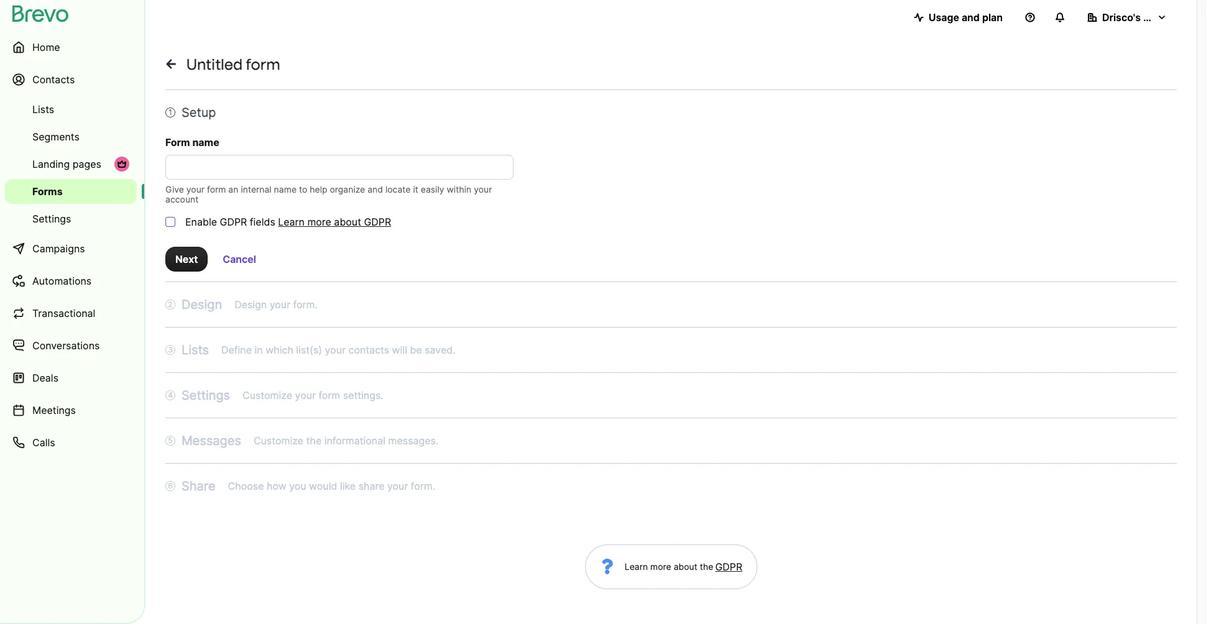 Task type: describe. For each thing, give the bounding box(es) containing it.
give
[[165, 184, 184, 195]]

3
[[168, 345, 173, 355]]

1 vertical spatial settings
[[182, 388, 230, 403]]

deals
[[32, 372, 58, 384]]

lists link
[[5, 97, 137, 122]]

about for the
[[674, 562, 698, 572]]

calls link
[[5, 428, 137, 458]]

it
[[413, 184, 418, 195]]

form
[[165, 136, 190, 149]]

pages
[[73, 158, 101, 170]]

0 horizontal spatial settings
[[32, 213, 71, 225]]

contacts link
[[5, 65, 137, 95]]

would
[[309, 480, 337, 493]]

your right within
[[474, 184, 492, 195]]

organize
[[330, 184, 365, 195]]

choose
[[228, 480, 264, 493]]

you
[[289, 480, 306, 493]]

campaigns
[[32, 243, 85, 255]]

your down list(s)
[[295, 389, 316, 402]]

learn more about gdpr link
[[278, 215, 391, 230]]

segments
[[32, 131, 80, 143]]

how
[[267, 480, 287, 493]]

which
[[266, 344, 293, 356]]

design your form.
[[235, 299, 318, 311]]

settings link
[[5, 206, 137, 231]]

enable
[[185, 216, 217, 228]]

list(s)
[[296, 344, 322, 356]]

meetings
[[32, 404, 76, 417]]

2
[[168, 300, 173, 309]]

next
[[175, 253, 198, 266]]

choose how you would like share your form.
[[228, 480, 435, 493]]

messages
[[182, 434, 241, 448]]

cancel
[[223, 253, 256, 266]]

your up the which
[[270, 299, 291, 311]]

give your form an internal name to help organize and locate it easily within your account
[[165, 184, 492, 205]]

drisco's drinks
[[1103, 11, 1175, 24]]

learn more about the gdpr
[[625, 561, 743, 573]]

next button
[[165, 247, 208, 272]]

1
[[169, 108, 172, 117]]

fields
[[250, 216, 275, 228]]

like
[[340, 480, 356, 493]]

home link
[[5, 32, 137, 62]]

customize for settings
[[243, 389, 292, 402]]

define
[[221, 344, 252, 356]]

customize for messages
[[254, 435, 303, 447]]

in
[[255, 344, 263, 356]]

calls
[[32, 437, 55, 449]]

5
[[168, 436, 173, 445]]

0 vertical spatial name
[[192, 136, 219, 149]]

will
[[392, 344, 407, 356]]

messages.
[[388, 435, 439, 447]]

gdpr link
[[714, 560, 743, 575]]

1 vertical spatial lists
[[182, 343, 209, 358]]

more for learn more about the gdpr
[[651, 562, 672, 572]]

automations
[[32, 275, 92, 287]]

drisco's
[[1103, 11, 1141, 24]]

contacts
[[349, 344, 389, 356]]

campaigns link
[[5, 234, 137, 264]]

1 horizontal spatial gdpr
[[364, 216, 391, 228]]

4
[[168, 391, 173, 400]]

1 horizontal spatial form.
[[411, 480, 435, 493]]

design for design
[[182, 297, 222, 312]]

design for design your form.
[[235, 299, 267, 311]]

the inside learn more about the gdpr
[[700, 562, 714, 572]]

your right share
[[387, 480, 408, 493]]

locate
[[386, 184, 411, 195]]

form for customize
[[319, 389, 340, 402]]

0 vertical spatial lists
[[32, 103, 54, 116]]



Task type: locate. For each thing, give the bounding box(es) containing it.
learn more about gdpr
[[278, 216, 391, 228]]

untitled form
[[187, 55, 280, 73]]

1 vertical spatial the
[[700, 562, 714, 572]]

2 horizontal spatial form
[[319, 389, 340, 402]]

easily
[[421, 184, 444, 195]]

1 vertical spatial learn
[[625, 562, 648, 572]]

0 vertical spatial the
[[306, 435, 322, 447]]

about for gdpr
[[334, 216, 361, 228]]

conversations
[[32, 340, 100, 352]]

segments link
[[5, 124, 137, 149]]

0 horizontal spatial name
[[192, 136, 219, 149]]

settings down forms
[[32, 213, 71, 225]]

settings
[[32, 213, 71, 225], [182, 388, 230, 403]]

about left "gdpr" link
[[674, 562, 698, 572]]

None text field
[[165, 155, 514, 180]]

customize down "in" on the left of the page
[[243, 389, 292, 402]]

name
[[192, 136, 219, 149], [274, 184, 297, 195]]

forms
[[32, 185, 63, 198]]

to
[[299, 184, 307, 195]]

0 vertical spatial more
[[308, 216, 331, 228]]

0 vertical spatial learn
[[278, 216, 305, 228]]

define in which list(s) your contacts will be saved.
[[221, 344, 456, 356]]

saved.
[[425, 344, 456, 356]]

0 vertical spatial form.
[[293, 299, 318, 311]]

1 vertical spatial form.
[[411, 480, 435, 493]]

and left plan on the top right
[[962, 11, 980, 24]]

more
[[308, 216, 331, 228], [651, 562, 672, 572]]

0 horizontal spatial about
[[334, 216, 361, 228]]

1 vertical spatial about
[[674, 562, 698, 572]]

your right list(s)
[[325, 344, 346, 356]]

1 vertical spatial and
[[368, 184, 383, 195]]

account
[[165, 194, 199, 205]]

landing pages link
[[5, 152, 137, 177]]

drinks
[[1144, 11, 1175, 24]]

0 horizontal spatial and
[[368, 184, 383, 195]]

learn inside learn more about the gdpr
[[625, 562, 648, 572]]

the
[[306, 435, 322, 447], [700, 562, 714, 572]]

1 vertical spatial more
[[651, 562, 672, 572]]

form for give
[[207, 184, 226, 195]]

design right 2
[[182, 297, 222, 312]]

contacts
[[32, 73, 75, 86]]

within
[[447, 184, 472, 195]]

0 vertical spatial customize
[[243, 389, 292, 402]]

learn for learn more about the gdpr
[[625, 562, 648, 572]]

settings.
[[343, 389, 384, 402]]

untitled
[[187, 55, 243, 73]]

meetings link
[[5, 396, 137, 425]]

1 horizontal spatial form
[[246, 55, 280, 73]]

left___rvooi image
[[117, 159, 127, 169]]

1 horizontal spatial learn
[[625, 562, 648, 572]]

customize the informational messages.
[[254, 435, 439, 447]]

0 vertical spatial about
[[334, 216, 361, 228]]

lists up segments
[[32, 103, 54, 116]]

automations link
[[5, 266, 137, 296]]

setup
[[182, 105, 216, 120]]

gdpr
[[220, 216, 247, 228], [364, 216, 391, 228], [716, 561, 743, 573]]

lists right 3
[[182, 343, 209, 358]]

1 horizontal spatial design
[[235, 299, 267, 311]]

lists
[[32, 103, 54, 116], [182, 343, 209, 358]]

and
[[962, 11, 980, 24], [368, 184, 383, 195]]

enable gdpr fields
[[185, 216, 275, 228]]

2 vertical spatial form
[[319, 389, 340, 402]]

1 vertical spatial name
[[274, 184, 297, 195]]

1 horizontal spatial the
[[700, 562, 714, 572]]

0 horizontal spatial form.
[[293, 299, 318, 311]]

internal
[[241, 184, 272, 195]]

usage and plan
[[929, 11, 1003, 24]]

forms link
[[5, 179, 137, 204]]

about inside learn more about the gdpr
[[674, 562, 698, 572]]

more for learn more about gdpr
[[308, 216, 331, 228]]

form inside give your form an internal name to help organize and locate it easily within your account
[[207, 184, 226, 195]]

0 vertical spatial form
[[246, 55, 280, 73]]

learn
[[278, 216, 305, 228], [625, 562, 648, 572]]

form left an
[[207, 184, 226, 195]]

transactional
[[32, 307, 95, 320]]

home
[[32, 41, 60, 53]]

design up "in" on the left of the page
[[235, 299, 267, 311]]

0 horizontal spatial more
[[308, 216, 331, 228]]

usage and plan button
[[904, 5, 1013, 30]]

an
[[228, 184, 238, 195]]

1 horizontal spatial more
[[651, 562, 672, 572]]

be
[[410, 344, 422, 356]]

and inside 'button'
[[962, 11, 980, 24]]

name left to
[[274, 184, 297, 195]]

learn for learn more about gdpr
[[278, 216, 305, 228]]

1 vertical spatial form
[[207, 184, 226, 195]]

0 vertical spatial settings
[[32, 213, 71, 225]]

your right give
[[186, 184, 205, 195]]

0 horizontal spatial gdpr
[[220, 216, 247, 228]]

settings right 4
[[182, 388, 230, 403]]

2 horizontal spatial gdpr
[[716, 561, 743, 573]]

0 horizontal spatial lists
[[32, 103, 54, 116]]

6
[[168, 481, 173, 491]]

design
[[182, 297, 222, 312], [235, 299, 267, 311]]

form right untitled
[[246, 55, 280, 73]]

form name
[[165, 136, 219, 149]]

cancel button
[[213, 247, 266, 272]]

landing
[[32, 158, 70, 170]]

landing pages
[[32, 158, 101, 170]]

0 horizontal spatial design
[[182, 297, 222, 312]]

1 horizontal spatial about
[[674, 562, 698, 572]]

1 vertical spatial customize
[[254, 435, 303, 447]]

share
[[182, 479, 216, 494]]

form. up list(s)
[[293, 299, 318, 311]]

your
[[186, 184, 205, 195], [474, 184, 492, 195], [270, 299, 291, 311], [325, 344, 346, 356], [295, 389, 316, 402], [387, 480, 408, 493]]

form
[[246, 55, 280, 73], [207, 184, 226, 195], [319, 389, 340, 402]]

and left locate
[[368, 184, 383, 195]]

about down the organize
[[334, 216, 361, 228]]

deals link
[[5, 363, 137, 393]]

1 horizontal spatial name
[[274, 184, 297, 195]]

conversations link
[[5, 331, 137, 361]]

name inside give your form an internal name to help organize and locate it easily within your account
[[274, 184, 297, 195]]

drisco's drinks button
[[1078, 5, 1177, 30]]

customize your form settings.
[[243, 389, 384, 402]]

form.
[[293, 299, 318, 311], [411, 480, 435, 493]]

more inside learn more about the gdpr
[[651, 562, 672, 572]]

name right form
[[192, 136, 219, 149]]

transactional link
[[5, 299, 137, 328]]

0 horizontal spatial learn
[[278, 216, 305, 228]]

form. down "messages."
[[411, 480, 435, 493]]

help
[[310, 184, 328, 195]]

and inside give your form an internal name to help organize and locate it easily within your account
[[368, 184, 383, 195]]

1 horizontal spatial and
[[962, 11, 980, 24]]

share
[[359, 480, 385, 493]]

1 horizontal spatial settings
[[182, 388, 230, 403]]

usage
[[929, 11, 960, 24]]

1 horizontal spatial lists
[[182, 343, 209, 358]]

customize up how
[[254, 435, 303, 447]]

form left settings.
[[319, 389, 340, 402]]

informational
[[324, 435, 386, 447]]

0 horizontal spatial the
[[306, 435, 322, 447]]

plan
[[983, 11, 1003, 24]]

0 horizontal spatial form
[[207, 184, 226, 195]]

0 vertical spatial and
[[962, 11, 980, 24]]

about
[[334, 216, 361, 228], [674, 562, 698, 572]]



Task type: vqa. For each thing, say whether or not it's contained in the screenshot.
text field at the right bottom of the page in the Create a deal dialog
no



